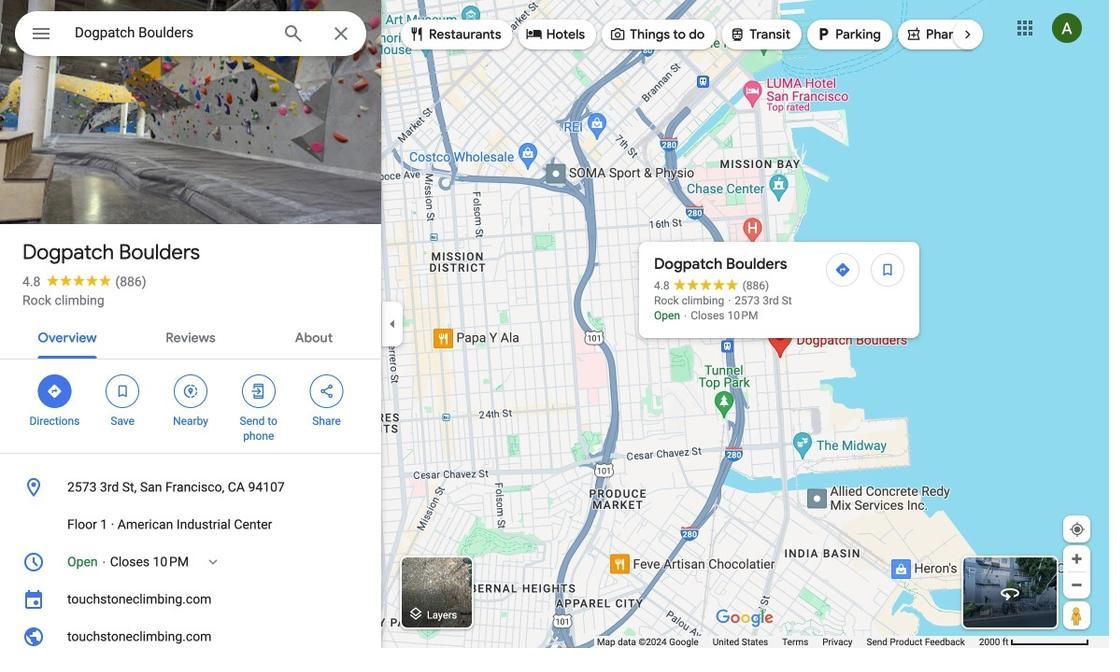 Task type: vqa. For each thing, say whether or not it's contained in the screenshot.
Collapse side panel Image
yes



Task type: locate. For each thing, give the bounding box(es) containing it.
google maps element
[[0, 0, 1110, 649]]

none field inside dogpatch boulders field
[[75, 22, 267, 44]]

None field
[[75, 22, 267, 44]]

information for dogpatch boulders region
[[0, 469, 381, 649]]

show street view coverage image
[[1064, 602, 1091, 630]]

show open hours for the week image
[[205, 554, 222, 571]]

886 reviews element
[[115, 274, 146, 290]]

photo of dogpatch boulders image
[[0, 0, 381, 256]]

available search options for this area region
[[387, 12, 1087, 57]]

collapse side panel image
[[382, 314, 403, 335]]

dogpatch boulders element
[[654, 253, 788, 276]]

tab list
[[0, 314, 381, 359]]

None search field
[[15, 11, 367, 62]]



Task type: describe. For each thing, give the bounding box(es) containing it.
4.8 stars image
[[41, 274, 115, 287]]

show your location image
[[1070, 522, 1086, 539]]

zoom in image
[[1071, 553, 1085, 567]]

none search field inside google maps element
[[15, 11, 367, 62]]

Dogpatch Boulders field
[[15, 11, 367, 62]]

street view image
[[999, 582, 1022, 605]]

tab list inside google maps element
[[0, 314, 381, 359]]

2573 3rd st element
[[735, 295, 793, 308]]

actions for dogpatch boulders region
[[0, 360, 381, 453]]

zoom out image
[[1071, 579, 1085, 593]]

dogpatch boulders main content
[[0, 0, 381, 649]]

4.8 stars 886 reviews image
[[654, 279, 770, 294]]

google account: augustus odena  
(augustus@adept.ai) image
[[1053, 13, 1083, 43]]

hours image
[[22, 552, 45, 574]]

rock climbing element
[[654, 295, 725, 308]]



